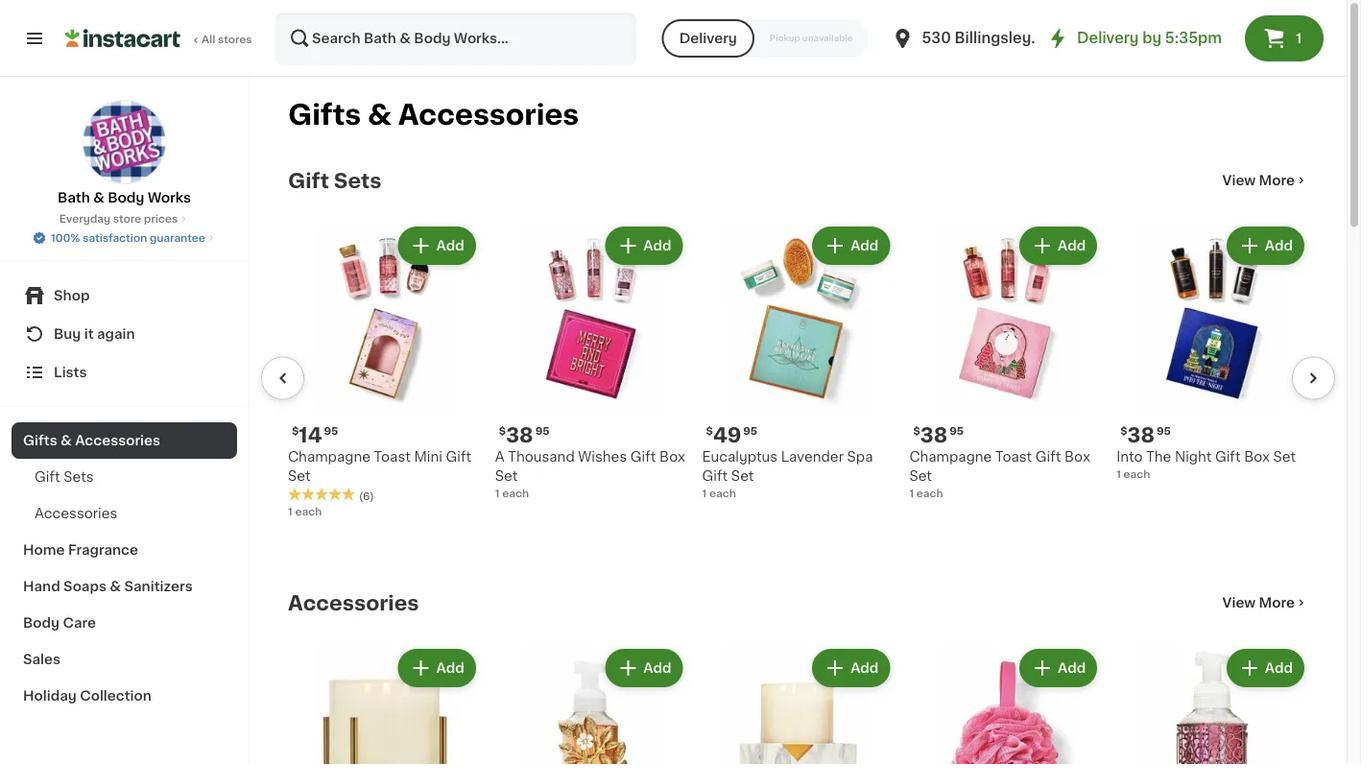 Task type: vqa. For each thing, say whether or not it's contained in the screenshot.
squash to the top
no



Task type: describe. For each thing, give the bounding box(es) containing it.
$ for champagne toast mini gift set
[[292, 425, 299, 436]]

bath
[[58, 191, 90, 204]]

it
[[84, 327, 94, 341]]

by
[[1142, 31, 1161, 45]]

a thousand wishes gift box set 1 each
[[495, 450, 685, 498]]

champagne toast mini gift set
[[288, 450, 471, 483]]

1 horizontal spatial accessories link
[[288, 591, 419, 614]]

95 for into the night gift box set
[[1157, 426, 1171, 436]]

road
[[1035, 31, 1073, 45]]

1 inside eucalyptus lavender spa gift set 1 each
[[702, 488, 707, 498]]

the
[[1146, 450, 1171, 463]]

buy it again
[[54, 327, 135, 341]]

buy it again link
[[12, 315, 237, 353]]

service type group
[[662, 19, 868, 58]]

gift inside champagne toast mini gift set
[[446, 450, 471, 463]]

delivery for delivery by 5:35pm
[[1077, 31, 1139, 45]]

everyday store prices
[[59, 214, 178, 224]]

1 horizontal spatial sets
[[334, 170, 382, 191]]

38 for champagne
[[920, 425, 948, 445]]

100%
[[51, 233, 80, 243]]

box for into the night gift box set
[[1244, 450, 1270, 463]]

shop
[[54, 289, 90, 302]]

into the night gift box set 1 each
[[1116, 450, 1296, 479]]

gift inside champagne toast gift box set 1 each
[[1035, 450, 1061, 463]]

accessories inside gifts & accessories link
[[75, 434, 160, 447]]

bath & body works
[[58, 191, 191, 204]]

gift sets link for the topmost accessories link
[[12, 459, 237, 495]]

set for champagne toast gift box set 1 each
[[909, 469, 932, 483]]

instacart logo image
[[65, 27, 180, 50]]

product group containing 14
[[288, 223, 480, 519]]

holiday
[[23, 689, 77, 703]]

works
[[148, 191, 191, 204]]

1 inside a thousand wishes gift box set 1 each
[[495, 488, 500, 498]]

hand
[[23, 580, 60, 593]]

530
[[922, 31, 951, 45]]

0 vertical spatial gifts & accessories
[[288, 101, 579, 129]]

guarantee
[[150, 233, 205, 243]]

everyday
[[59, 214, 110, 224]]

view for accessories
[[1222, 596, 1256, 609]]

$ for eucalyptus lavender spa gift set
[[706, 426, 713, 436]]

buy
[[54, 327, 81, 341]]

toast for gift
[[995, 450, 1032, 463]]

each inside a thousand wishes gift box set 1 each
[[502, 488, 529, 498]]

delivery button
[[662, 19, 754, 58]]

1 horizontal spatial gifts
[[288, 101, 361, 129]]

home fragrance
[[23, 543, 138, 557]]

eucalyptus lavender spa gift set 1 each
[[702, 450, 873, 498]]

prices
[[144, 214, 178, 224]]

toast for mini
[[374, 450, 411, 463]]

view more for accessories
[[1222, 596, 1295, 609]]

sales
[[23, 653, 61, 666]]

champagne toast gift box set 1 each
[[909, 450, 1090, 498]]

gifts & accessories link
[[12, 422, 237, 459]]

95 for eucalyptus lavender spa gift set
[[743, 426, 757, 436]]

each inside eucalyptus lavender spa gift set 1 each
[[709, 488, 736, 498]]

stores
[[218, 34, 252, 45]]

set for champagne toast mini gift set
[[288, 469, 311, 483]]

view for gift sets
[[1222, 174, 1256, 187]]

lavender
[[781, 450, 844, 463]]

(6)
[[359, 490, 374, 501]]

sales link
[[12, 641, 237, 678]]

into
[[1116, 450, 1143, 463]]

0 horizontal spatial sets
[[64, 470, 94, 484]]

set inside a thousand wishes gift box set 1 each
[[495, 469, 518, 483]]

eucalyptus
[[702, 450, 778, 463]]

again
[[97, 327, 135, 341]]



Task type: locate. For each thing, give the bounding box(es) containing it.
95 right 14
[[324, 425, 338, 436]]

1 each
[[288, 506, 322, 516]]

toast inside champagne toast gift box set 1 each
[[995, 450, 1032, 463]]

100% satisfaction guarantee
[[51, 233, 205, 243]]

14
[[299, 425, 322, 445]]

0 vertical spatial sets
[[334, 170, 382, 191]]

0 horizontal spatial accessories link
[[12, 495, 237, 532]]

95 right 49
[[743, 426, 757, 436]]

body up store
[[108, 191, 144, 204]]

$ up '1 each'
[[292, 425, 299, 436]]

530 billingsley road
[[922, 31, 1073, 45]]

1 more from the top
[[1259, 174, 1295, 187]]

1 horizontal spatial body
[[108, 191, 144, 204]]

toast
[[374, 450, 411, 463], [995, 450, 1032, 463]]

billingsley
[[955, 31, 1031, 45]]

holiday collection link
[[12, 678, 237, 714]]

2 view from the top
[[1222, 596, 1256, 609]]

gift sets
[[288, 170, 382, 191], [35, 470, 94, 484]]

0 horizontal spatial delivery
[[679, 32, 737, 45]]

more for gift sets
[[1259, 174, 1295, 187]]

view more for gift sets
[[1222, 174, 1295, 187]]

box left into
[[1064, 450, 1090, 463]]

3 $ 38 95 from the left
[[1120, 425, 1171, 445]]

0 horizontal spatial gifts
[[23, 434, 57, 447]]

champagne
[[288, 450, 370, 463], [909, 450, 992, 463]]

gift inside into the night gift box set 1 each
[[1215, 450, 1241, 463]]

0 vertical spatial view
[[1222, 174, 1256, 187]]

Search field
[[276, 13, 635, 63]]

set
[[1273, 450, 1296, 463], [288, 469, 311, 483], [495, 469, 518, 483], [909, 469, 932, 483], [731, 469, 754, 483]]

hand soaps & sanitizers
[[23, 580, 193, 593]]

1 $ from the left
[[292, 425, 299, 436]]

1 inside champagne toast gift box set 1 each
[[909, 488, 914, 498]]

delivery by 5:35pm
[[1077, 31, 1222, 45]]

0 horizontal spatial gifts & accessories
[[23, 434, 160, 447]]

4 95 from the left
[[743, 426, 757, 436]]

store
[[113, 214, 141, 224]]

0 vertical spatial accessories link
[[12, 495, 237, 532]]

accessories
[[398, 101, 579, 129], [75, 434, 160, 447], [35, 507, 117, 520], [288, 593, 419, 613]]

box right night
[[1244, 450, 1270, 463]]

1 38 from the left
[[506, 425, 533, 445]]

all stores link
[[65, 12, 253, 65]]

$ 14 95
[[292, 425, 338, 445]]

1 vertical spatial gift sets
[[35, 470, 94, 484]]

1 horizontal spatial 38
[[920, 425, 948, 445]]

$ 38 95 up the
[[1120, 425, 1171, 445]]

1 vertical spatial view more
[[1222, 596, 1295, 609]]

delivery inside button
[[679, 32, 737, 45]]

add
[[436, 239, 464, 252], [643, 239, 671, 252], [851, 239, 879, 252], [1058, 239, 1086, 252], [1265, 239, 1293, 252], [436, 661, 464, 675], [643, 661, 671, 675], [851, 661, 879, 675], [1058, 661, 1086, 675], [1265, 661, 1293, 675]]

2 95 from the left
[[535, 425, 550, 436]]

accessories inside accessories link
[[35, 507, 117, 520]]

2 38 from the left
[[920, 425, 948, 445]]

$
[[292, 425, 299, 436], [499, 425, 506, 436], [913, 425, 920, 436], [706, 426, 713, 436], [1120, 426, 1127, 436]]

0 horizontal spatial box
[[659, 450, 685, 463]]

champagne inside champagne toast gift box set 1 each
[[909, 450, 992, 463]]

1 horizontal spatial gifts & accessories
[[288, 101, 579, 129]]

1 view from the top
[[1222, 174, 1256, 187]]

$ 49 95
[[706, 425, 757, 445]]

0 horizontal spatial body
[[23, 616, 60, 630]]

2 $ from the left
[[499, 425, 506, 436]]

set for eucalyptus lavender spa gift set 1 each
[[731, 469, 754, 483]]

3 95 from the left
[[950, 425, 964, 436]]

2 champagne from the left
[[909, 450, 992, 463]]

$ 38 95 for into
[[1120, 425, 1171, 445]]

body care link
[[12, 605, 237, 641]]

1 toast from the left
[[374, 450, 411, 463]]

champagne inside champagne toast mini gift set
[[288, 450, 370, 463]]

gifts & accessories
[[288, 101, 579, 129], [23, 434, 160, 447]]

hand soaps & sanitizers link
[[12, 568, 237, 605]]

$ 38 95 for champagne
[[913, 425, 964, 445]]

product group
[[288, 223, 480, 519], [495, 223, 687, 501], [702, 223, 894, 501], [909, 223, 1101, 501], [1116, 223, 1308, 482], [288, 645, 480, 764], [495, 645, 687, 764], [702, 645, 894, 764], [909, 645, 1101, 764], [1116, 645, 1308, 764]]

delivery for delivery
[[679, 32, 737, 45]]

1 vertical spatial gifts
[[23, 434, 57, 447]]

2 horizontal spatial box
[[1244, 450, 1270, 463]]

4 $ from the left
[[706, 426, 713, 436]]

1 horizontal spatial champagne
[[909, 450, 992, 463]]

gift sets link for "view more" link associated with gift sets
[[288, 169, 382, 192]]

1 vertical spatial view
[[1222, 596, 1256, 609]]

$ up champagne toast gift box set 1 each
[[913, 425, 920, 436]]

sanitizers
[[124, 580, 193, 593]]

1 box from the left
[[659, 450, 685, 463]]

gift inside eucalyptus lavender spa gift set 1 each
[[702, 469, 728, 483]]

lists link
[[12, 353, 237, 392]]

champagne down $ 14 95
[[288, 450, 370, 463]]

0 horizontal spatial gift sets link
[[12, 459, 237, 495]]

champagne for champagne toast gift box set 1 each
[[909, 450, 992, 463]]

0 horizontal spatial 38
[[506, 425, 533, 445]]

gift inside a thousand wishes gift box set 1 each
[[630, 450, 656, 463]]

1 vertical spatial sets
[[64, 470, 94, 484]]

set inside champagne toast mini gift set
[[288, 469, 311, 483]]

box inside champagne toast gift box set 1 each
[[1064, 450, 1090, 463]]

3 $ from the left
[[913, 425, 920, 436]]

holiday collection
[[23, 689, 151, 703]]

0 horizontal spatial champagne
[[288, 450, 370, 463]]

a
[[495, 450, 505, 463]]

2 toast from the left
[[995, 450, 1032, 463]]

view more link for gift sets
[[1222, 171, 1308, 190]]

$ for into the night gift box set
[[1120, 426, 1127, 436]]

1 $ 38 95 from the left
[[499, 425, 550, 445]]

1 inside into the night gift box set 1 each
[[1116, 469, 1121, 479]]

more
[[1259, 174, 1295, 187], [1259, 596, 1295, 609]]

$ for a thousand wishes gift box set
[[499, 425, 506, 436]]

1 horizontal spatial delivery
[[1077, 31, 1139, 45]]

1 horizontal spatial box
[[1064, 450, 1090, 463]]

95 for a thousand wishes gift box set
[[535, 425, 550, 436]]

wishes
[[578, 450, 627, 463]]

delivery by 5:35pm link
[[1046, 27, 1222, 50]]

gift sets link
[[288, 169, 382, 192], [12, 459, 237, 495]]

all
[[202, 34, 215, 45]]

champagne for champagne toast mini gift set
[[288, 450, 370, 463]]

1 button
[[1245, 15, 1324, 61]]

0 vertical spatial view more
[[1222, 174, 1295, 187]]

0 vertical spatial more
[[1259, 174, 1295, 187]]

$ 38 95
[[499, 425, 550, 445], [913, 425, 964, 445], [1120, 425, 1171, 445]]

1 horizontal spatial toast
[[995, 450, 1032, 463]]

95 up the
[[1157, 426, 1171, 436]]

38 for a
[[506, 425, 533, 445]]

0 vertical spatial view more link
[[1222, 171, 1308, 190]]

box inside into the night gift box set 1 each
[[1244, 450, 1270, 463]]

box left eucalyptus at the bottom of the page
[[659, 450, 685, 463]]

1
[[1296, 32, 1302, 45], [1116, 469, 1121, 479], [495, 488, 500, 498], [909, 488, 914, 498], [702, 488, 707, 498], [288, 506, 292, 516]]

gifts
[[288, 101, 361, 129], [23, 434, 57, 447]]

view
[[1222, 174, 1256, 187], [1222, 596, 1256, 609]]

set inside into the night gift box set 1 each
[[1273, 450, 1296, 463]]

0 horizontal spatial $ 38 95
[[499, 425, 550, 445]]

2 horizontal spatial 38
[[1127, 425, 1155, 445]]

$ 38 95 up thousand
[[499, 425, 550, 445]]

2 more from the top
[[1259, 596, 1295, 609]]

delivery
[[1077, 31, 1139, 45], [679, 32, 737, 45]]

view more link
[[1222, 171, 1308, 190], [1222, 593, 1308, 612]]

0 vertical spatial body
[[108, 191, 144, 204]]

95 up champagne toast gift box set 1 each
[[950, 425, 964, 436]]

38
[[506, 425, 533, 445], [920, 425, 948, 445], [1127, 425, 1155, 445]]

sets
[[334, 170, 382, 191], [64, 470, 94, 484]]

$ up eucalyptus at the bottom of the page
[[706, 426, 713, 436]]

2 box from the left
[[1064, 450, 1090, 463]]

gifts & accessories down lists in the left top of the page
[[23, 434, 160, 447]]

2 view more link from the top
[[1222, 593, 1308, 612]]

0 horizontal spatial toast
[[374, 450, 411, 463]]

box for a thousand wishes gift box set
[[659, 450, 685, 463]]

$ up a
[[499, 425, 506, 436]]

1 vertical spatial gifts & accessories
[[23, 434, 160, 447]]

toast inside champagne toast mini gift set
[[374, 450, 411, 463]]

1 inside button
[[1296, 32, 1302, 45]]

5:35pm
[[1165, 31, 1222, 45]]

0 vertical spatial gift sets
[[288, 170, 382, 191]]

95 inside $ 49 95
[[743, 426, 757, 436]]

3 box from the left
[[1244, 450, 1270, 463]]

body inside 'link'
[[23, 616, 60, 630]]

thousand
[[508, 450, 575, 463]]

each inside into the night gift box set 1 each
[[1124, 469, 1150, 479]]

more for accessories
[[1259, 596, 1295, 609]]

95 for champagne toast gift box set
[[950, 425, 964, 436]]

$ 38 95 for a
[[499, 425, 550, 445]]

1 vertical spatial more
[[1259, 596, 1295, 609]]

95 for champagne toast mini gift set
[[324, 425, 338, 436]]

body
[[108, 191, 144, 204], [23, 616, 60, 630]]

1 horizontal spatial $ 38 95
[[913, 425, 964, 445]]

accessories link
[[12, 495, 237, 532], [288, 591, 419, 614]]

item carousel region
[[261, 215, 1335, 561]]

body down the hand
[[23, 616, 60, 630]]

95 inside $ 14 95
[[324, 425, 338, 436]]

1 vertical spatial gift sets link
[[12, 459, 237, 495]]

gifts & accessories down search field
[[288, 101, 579, 129]]

set inside eucalyptus lavender spa gift set 1 each
[[731, 469, 754, 483]]

home
[[23, 543, 65, 557]]

0 horizontal spatial gift sets
[[35, 470, 94, 484]]

add button
[[400, 228, 474, 263], [607, 228, 681, 263], [814, 228, 888, 263], [1021, 228, 1095, 263], [1228, 228, 1302, 263], [400, 651, 474, 685], [607, 651, 681, 685], [814, 651, 888, 685], [1021, 651, 1095, 685], [1228, 651, 1302, 685]]

530 billingsley road button
[[891, 12, 1073, 65]]

$ inside $ 14 95
[[292, 425, 299, 436]]

5 $ from the left
[[1120, 426, 1127, 436]]

49
[[713, 425, 741, 445]]

fragrance
[[68, 543, 138, 557]]

home fragrance link
[[12, 532, 237, 568]]

mini
[[414, 450, 442, 463]]

3 38 from the left
[[1127, 425, 1155, 445]]

2 $ 38 95 from the left
[[913, 425, 964, 445]]

1 horizontal spatial gift sets
[[288, 170, 382, 191]]

1 vertical spatial accessories link
[[288, 591, 419, 614]]

1 95 from the left
[[324, 425, 338, 436]]

1 view more link from the top
[[1222, 171, 1308, 190]]

bath & body works logo image
[[82, 100, 167, 184]]

care
[[63, 616, 96, 630]]

box
[[659, 450, 685, 463], [1064, 450, 1090, 463], [1244, 450, 1270, 463]]

collection
[[80, 689, 151, 703]]

1 view more from the top
[[1222, 174, 1295, 187]]

product group containing 49
[[702, 223, 894, 501]]

lists
[[54, 366, 87, 379]]

each
[[1124, 469, 1150, 479], [502, 488, 529, 498], [916, 488, 943, 498], [709, 488, 736, 498], [295, 506, 322, 516]]

$ for champagne toast gift box set
[[913, 425, 920, 436]]

view more
[[1222, 174, 1295, 187], [1222, 596, 1295, 609]]

0 vertical spatial gift sets link
[[288, 169, 382, 192]]

1 champagne from the left
[[288, 450, 370, 463]]

satisfaction
[[83, 233, 147, 243]]

38 up into
[[1127, 425, 1155, 445]]

bath & body works link
[[58, 100, 191, 207]]

2 view more from the top
[[1222, 596, 1295, 609]]

each inside champagne toast gift box set 1 each
[[916, 488, 943, 498]]

100% satisfaction guarantee button
[[32, 227, 217, 246]]

set inside champagne toast gift box set 1 each
[[909, 469, 932, 483]]

1 vertical spatial view more link
[[1222, 593, 1308, 612]]

None search field
[[275, 12, 637, 65]]

soaps
[[63, 580, 107, 593]]

$ inside $ 49 95
[[706, 426, 713, 436]]

champagne right spa
[[909, 450, 992, 463]]

38 up champagne toast gift box set 1 each
[[920, 425, 948, 445]]

95 up thousand
[[535, 425, 550, 436]]

0 vertical spatial gifts
[[288, 101, 361, 129]]

all stores
[[202, 34, 252, 45]]

95
[[324, 425, 338, 436], [535, 425, 550, 436], [950, 425, 964, 436], [743, 426, 757, 436], [1157, 426, 1171, 436]]

gift
[[288, 170, 329, 191], [446, 450, 471, 463], [630, 450, 656, 463], [1035, 450, 1061, 463], [1215, 450, 1241, 463], [702, 469, 728, 483], [35, 470, 60, 484]]

$ up into
[[1120, 426, 1127, 436]]

spa
[[847, 450, 873, 463]]

shop link
[[12, 276, 237, 315]]

view more link for accessories
[[1222, 593, 1308, 612]]

38 up thousand
[[506, 425, 533, 445]]

5 95 from the left
[[1157, 426, 1171, 436]]

box inside a thousand wishes gift box set 1 each
[[659, 450, 685, 463]]

38 for into
[[1127, 425, 1155, 445]]

everyday store prices link
[[59, 211, 189, 227]]

1 horizontal spatial gift sets link
[[288, 169, 382, 192]]

night
[[1175, 450, 1212, 463]]

1 vertical spatial body
[[23, 616, 60, 630]]

body care
[[23, 616, 96, 630]]

2 horizontal spatial $ 38 95
[[1120, 425, 1171, 445]]

$ 38 95 up champagne toast gift box set 1 each
[[913, 425, 964, 445]]



